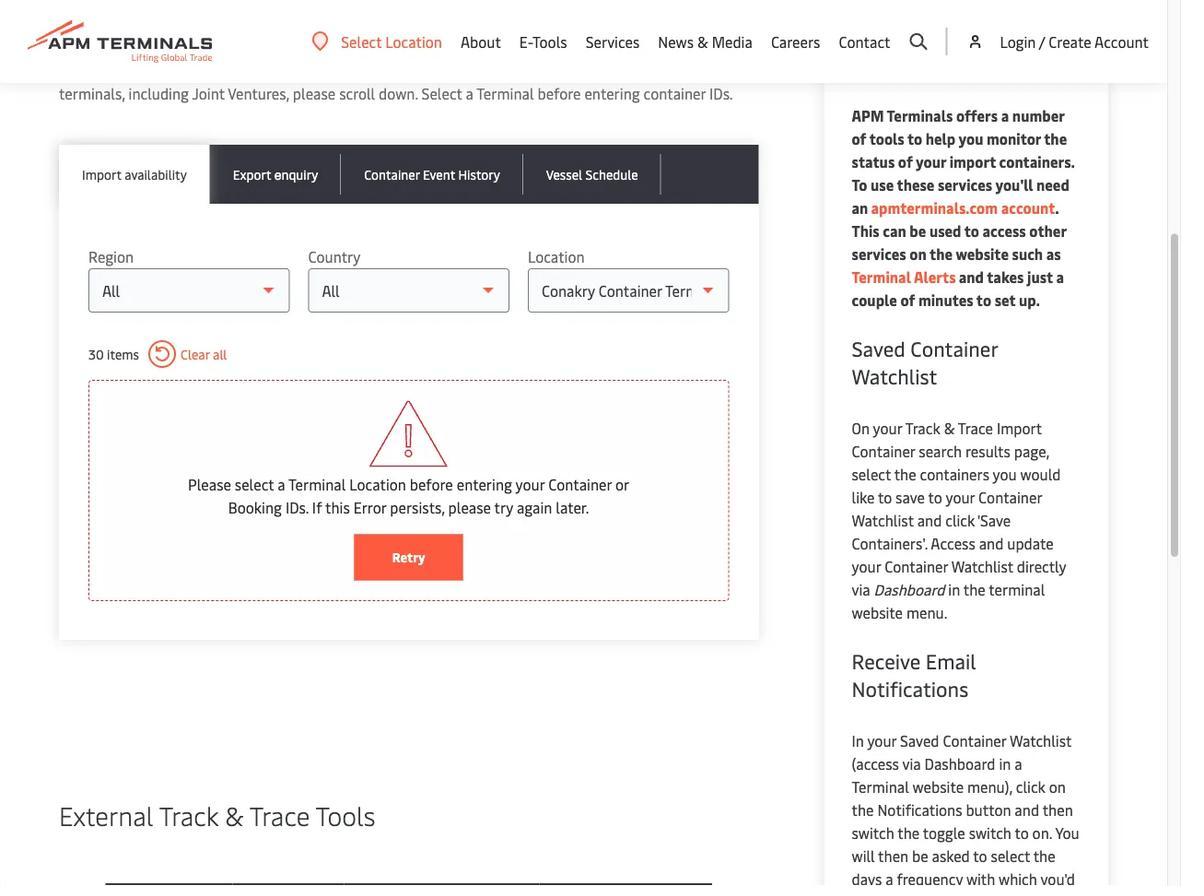 Task type: vqa. For each thing, say whether or not it's contained in the screenshot.
Login on the top right of page
yes



Task type: describe. For each thing, give the bounding box(es) containing it.
select inside please select a terminal location before entering your container or booking ids. if this error persists, please try again later.
[[235, 474, 274, 494]]

and inside and takes just a couple of minutes to set up.
[[959, 267, 985, 287]]

search
[[920, 442, 963, 461]]

services button
[[586, 0, 640, 83]]

terminals,
[[59, 84, 125, 104]]

tab list containing import availability
[[59, 145, 759, 204]]

careers
[[772, 32, 821, 51]]

news & media button
[[659, 0, 753, 83]]

container inside please select a terminal location before entering your container or booking ids. if this error persists, please try again later.
[[549, 474, 612, 494]]

clear all
[[181, 346, 227, 363]]

the up will in the right of the page
[[852, 800, 874, 820]]

global
[[86, 61, 128, 81]]

clear
[[181, 346, 210, 363]]

your inside in your saved container watchlist (access via dashboard in a terminal website menu), click on the notifications button and then switch the toggle switch to on. you will then be asked to select the days a frequency with which
[[868, 731, 897, 751]]

asked
[[933, 846, 971, 866]]

0 vertical spatial then
[[1043, 800, 1074, 820]]

before inside please select a terminal location before entering your container or booking ids. if this error persists, please try again later.
[[410, 474, 453, 494]]

just
[[1028, 267, 1054, 287]]

vessel schedule
[[547, 165, 639, 183]]

click inside on your track & trace import container search results page, select the containers you would like to save to your container watchlist and click 'save containers'. access and update your container watchlist directly via
[[946, 511, 976, 531]]

booking
[[228, 497, 282, 517]]

to inside and takes just a couple of minutes to set up.
[[977, 290, 992, 310]]

terminal inside in your saved container watchlist (access via dashboard in a terminal website menu), click on the notifications button and then switch the toggle switch to on. you will then be asked to select the days a frequency with which
[[852, 777, 910, 797]]

container
[[644, 84, 706, 104]]

the inside . this can be used to access other services on the website such as terminal alerts
[[930, 244, 953, 264]]

again
[[517, 497, 553, 517]]

you inside apm terminals offers a number of tools to help you monitor the status of your import containers. to use these services you'll need an
[[959, 129, 984, 149]]

schedule
[[586, 165, 639, 183]]

of up these
[[899, 152, 913, 172]]

container down containers'.
[[885, 557, 949, 577]]

dashboard inside in your saved container watchlist (access via dashboard in a terminal website menu), click on the notifications button and then switch the toggle switch to on. you will then be asked to select the days a frequency with which
[[925, 754, 996, 774]]

to left on.
[[1015, 823, 1030, 843]]

before inside our global t&t tool allows you to check your containers located at our major terminals. for other terminals, including joint ventures, please scroll down. select a terminal before entering container ids.
[[538, 84, 581, 104]]

availability
[[125, 165, 187, 183]]

use
[[871, 175, 895, 195]]

contact button
[[839, 0, 891, 83]]

1 vertical spatial location
[[528, 247, 585, 267]]

saved inside in your saved container watchlist (access via dashboard in a terminal website menu), click on the notifications button and then switch the toggle switch to on. you will then be asked to select the days a frequency with which
[[901, 731, 940, 751]]

vessel schedule button
[[523, 145, 662, 204]]

later.
[[556, 497, 590, 517]]

frequency
[[897, 869, 964, 886]]

account
[[1095, 31, 1150, 51]]

watchlist down the access
[[952, 557, 1014, 577]]

the inside on your track & trace import container search results page, select the containers you would like to save to your container watchlist and click 'save containers'. access and update your container watchlist directly via
[[895, 465, 917, 485]]

your inside please select a terminal location before entering your container or booking ids. if this error persists, please try again later.
[[516, 474, 545, 494]]

as
[[1047, 244, 1062, 264]]

click inside in your saved container watchlist (access via dashboard in a terminal website menu), click on the notifications button and then switch the toggle switch to on. you will then be asked to select the days a frequency with which
[[1017, 777, 1046, 797]]

export
[[233, 165, 271, 183]]

1 vertical spatial trace
[[250, 798, 310, 833]]

and inside in your saved container watchlist (access via dashboard in a terminal website menu), click on the notifications button and then switch the toggle switch to on. you will then be asked to select the days a frequency with which
[[1015, 800, 1040, 820]]

ids. inside please select a terminal location before entering your container or booking ids. if this error persists, please try again later.
[[286, 497, 309, 517]]

a inside apm terminals offers a number of tools to help you monitor the status of your import containers. to use these services you'll need an
[[1002, 106, 1010, 126]]

careers button
[[772, 0, 821, 83]]

the down on.
[[1034, 846, 1056, 866]]

to up the with
[[974, 846, 988, 866]]

the left toggle
[[898, 823, 920, 843]]

directly
[[1018, 557, 1067, 577]]

news
[[659, 32, 694, 51]]

results
[[966, 442, 1011, 461]]

services inside personalised services
[[852, 42, 945, 77]]

terminals
[[887, 106, 954, 126]]

joint
[[192, 84, 225, 104]]

of inside and takes just a couple of minutes to set up.
[[901, 290, 916, 310]]

еnquiry
[[274, 165, 318, 183]]

your up the access
[[946, 488, 976, 508]]

your inside our global t&t tool allows you to check your containers located at our major terminals. for other terminals, including joint ventures, please scroll down. select a terminal before entering container ids.
[[323, 61, 352, 81]]

toggle
[[924, 823, 966, 843]]

standards
[[139, 10, 252, 45]]

down.
[[379, 84, 418, 104]]

check
[[281, 61, 319, 81]]

vessel
[[547, 165, 583, 183]]

on inside in your saved container watchlist (access via dashboard in a terminal website menu), click on the notifications button and then switch the toggle switch to on. you will then be asked to select the days a frequency with which
[[1050, 777, 1067, 797]]

of down apm
[[852, 129, 867, 149]]

alerts
[[915, 267, 957, 287]]

please inside our global t&t tool allows you to check your containers located at our major terminals. for other terminals, including joint ventures, please scroll down. select a terminal before entering container ids.
[[293, 84, 336, 104]]

select location button
[[312, 31, 443, 51]]

receive
[[852, 648, 921, 675]]

watchlist up containers'.
[[852, 511, 914, 531]]

terminal alerts link
[[852, 267, 957, 287]]

about button
[[461, 0, 501, 83]]

e-tools button
[[520, 0, 568, 83]]

our
[[59, 61, 82, 81]]

e-tools
[[520, 32, 568, 51]]

services inside . this can be used to access other services on the website such as terminal alerts
[[852, 244, 907, 264]]

on inside . this can be used to access other services on the website such as terminal alerts
[[910, 244, 927, 264]]

scroll
[[339, 84, 375, 104]]

select inside in your saved container watchlist (access via dashboard in a terminal website menu), click on the notifications button and then switch the toggle switch to on. you will then be asked to select the days a frequency with which
[[992, 846, 1031, 866]]

1 vertical spatial track
[[159, 798, 219, 833]]

& inside dropdown button
[[698, 32, 709, 51]]

lifting
[[59, 10, 132, 45]]

'save
[[978, 511, 1012, 531]]

including
[[129, 84, 189, 104]]

these
[[898, 175, 935, 195]]

containers'.
[[852, 534, 928, 554]]

containers inside on your track & trace import container search results page, select the containers you would like to save to your container watchlist and click 'save containers'. access and update your container watchlist directly via
[[921, 465, 990, 485]]

menu),
[[968, 777, 1013, 797]]

external track & trace tools
[[59, 798, 376, 833]]

in inside in your saved container watchlist (access via dashboard in a terminal website menu), click on the notifications button and then switch the toggle switch to on. you will then be asked to select the days a frequency with which
[[1000, 754, 1012, 774]]

login / create account
[[1001, 31, 1150, 51]]

container event history button
[[341, 145, 523, 204]]

connectivity
[[290, 10, 427, 45]]

terminal
[[990, 580, 1046, 600]]

other inside our global t&t tool allows you to check your containers located at our major terminals. for other terminals, including joint ventures, please scroll down. select a terminal before entering container ids.
[[660, 61, 695, 81]]

30
[[89, 346, 104, 363]]

on your track & trace import container search results page, select the containers you would like to save to your container watchlist and click 'save containers'. access and update your container watchlist directly via
[[852, 419, 1067, 600]]

retry
[[392, 549, 426, 566]]

you inside on your track & trace import container search results page, select the containers you would like to save to your container watchlist and click 'save containers'. access and update your container watchlist directly via
[[994, 465, 1018, 485]]

containers inside our global t&t tool allows you to check your containers located at our major terminals. for other terminals, including joint ventures, please scroll down. select a terminal before entering container ids.
[[355, 61, 425, 81]]

access
[[932, 534, 976, 554]]

offers
[[957, 106, 999, 126]]

would
[[1021, 465, 1062, 485]]

a inside our global t&t tool allows you to check your containers located at our major terminals. for other terminals, including joint ventures, please scroll down. select a terminal before entering container ids.
[[466, 84, 474, 104]]

this
[[852, 221, 880, 241]]

history
[[459, 165, 500, 183]]

30 items
[[89, 346, 139, 363]]

e-
[[520, 32, 533, 51]]

to right save
[[929, 488, 943, 508]]

to right like
[[879, 488, 893, 508]]

retry button
[[355, 535, 463, 581]]

like
[[852, 488, 875, 508]]

please select a terminal location before entering your container or booking ids. if this error persists, please try again later.
[[188, 474, 630, 517]]

number
[[1013, 106, 1065, 126]]

entering inside please select a terminal location before entering your container or booking ids. if this error persists, please try again later.
[[457, 474, 513, 494]]

be inside in your saved container watchlist (access via dashboard in a terminal website menu), click on the notifications button and then switch the toggle switch to on. you will then be asked to select the days a frequency with which
[[913, 846, 929, 866]]

1 vertical spatial tools
[[316, 798, 376, 833]]

personalised services
[[852, 6, 998, 77]]



Task type: locate. For each thing, give the bounding box(es) containing it.
&
[[698, 32, 709, 51], [945, 419, 956, 438], [225, 798, 244, 833]]

0 vertical spatial other
[[660, 61, 695, 81]]

to down terminals
[[908, 129, 923, 149]]

0 vertical spatial select
[[341, 31, 382, 51]]

and left takes at the top of page
[[959, 267, 985, 287]]

1 horizontal spatial switch
[[970, 823, 1012, 843]]

container up 'save
[[979, 488, 1043, 508]]

1 horizontal spatial on
[[1050, 777, 1067, 797]]

container inside in your saved container watchlist (access via dashboard in a terminal website menu), click on the notifications button and then switch the toggle switch to on. you will then be asked to select the days a frequency with which
[[944, 731, 1007, 751]]

terminals.
[[565, 61, 631, 81]]

apmterminals.com account link
[[869, 198, 1056, 218]]

your up again
[[516, 474, 545, 494]]

dashboard up menu.
[[875, 580, 946, 600]]

before down major
[[538, 84, 581, 104]]

then up you
[[1043, 800, 1074, 820]]

1 vertical spatial be
[[913, 846, 929, 866]]

couple
[[852, 290, 898, 310]]

services down personalised
[[852, 42, 945, 77]]

container left "event"
[[364, 165, 420, 183]]

0 vertical spatial website
[[956, 244, 1010, 264]]

1 vertical spatial dashboard
[[925, 754, 996, 774]]

. this can be used to access other services on the website such as terminal alerts
[[852, 198, 1067, 287]]

select inside our global t&t tool allows you to check your containers located at our major terminals. for other terminals, including joint ventures, please scroll down. select a terminal before entering container ids.
[[422, 84, 462, 104]]

select inside on your track & trace import container search results page, select the containers you would like to save to your container watchlist and click 'save containers'. access and update your container watchlist directly via
[[852, 465, 892, 485]]

select location
[[341, 31, 443, 51]]

watchlist up menu),
[[1010, 731, 1072, 751]]

1 horizontal spatial import
[[998, 419, 1043, 438]]

the up save
[[895, 465, 917, 485]]

the down number
[[1045, 129, 1068, 149]]

1 horizontal spatial ids.
[[710, 84, 733, 104]]

trace inside on your track & trace import container search results page, select the containers you would like to save to your container watchlist and click 'save containers'. access and update your container watchlist directly via
[[959, 419, 994, 438]]

export еnquiry button
[[210, 145, 341, 204]]

other up "as"
[[1030, 221, 1067, 241]]

login / create account link
[[967, 0, 1150, 83]]

entering inside our global t&t tool allows you to check your containers located at our major terminals. for other terminals, including joint ventures, please scroll down. select a terminal before entering container ids.
[[585, 84, 640, 104]]

up.
[[1020, 290, 1041, 310]]

apmterminals.com account
[[869, 198, 1056, 218]]

via down containers'.
[[852, 580, 871, 600]]

location down vessel on the top left of page
[[528, 247, 585, 267]]

update
[[1008, 534, 1055, 554]]

your up the scroll
[[323, 61, 352, 81]]

1 horizontal spatial you
[[959, 129, 984, 149]]

1 horizontal spatial before
[[538, 84, 581, 104]]

to
[[852, 175, 868, 195]]

0 horizontal spatial click
[[946, 511, 976, 531]]

the left terminal
[[964, 580, 986, 600]]

0 horizontal spatial select
[[235, 474, 274, 494]]

takes
[[988, 267, 1025, 287]]

import left availability
[[82, 165, 121, 183]]

ventures,
[[228, 84, 289, 104]]

then
[[1043, 800, 1074, 820], [879, 846, 909, 866]]

menu.
[[907, 603, 948, 623]]

to left set
[[977, 290, 992, 310]]

at
[[482, 61, 495, 81]]

to inside our global t&t tool allows you to check your containers located at our major terminals. for other terminals, including joint ventures, please scroll down. select a terminal before entering container ids.
[[264, 61, 278, 81]]

select up booking
[[235, 474, 274, 494]]

website up toggle
[[913, 777, 964, 797]]

external
[[59, 798, 153, 833]]

0 vertical spatial location
[[386, 31, 443, 51]]

2 horizontal spatial select
[[992, 846, 1031, 866]]

location inside please select a terminal location before entering your container or booking ids. if this error persists, please try again later.
[[350, 474, 406, 494]]

in up menu),
[[1000, 754, 1012, 774]]

0 horizontal spatial then
[[879, 846, 909, 866]]

click up the access
[[946, 511, 976, 531]]

1 horizontal spatial select
[[852, 465, 892, 485]]

0 vertical spatial be
[[910, 221, 927, 241]]

please left try
[[449, 497, 491, 517]]

select up like
[[852, 465, 892, 485]]

1 horizontal spatial select
[[422, 84, 462, 104]]

you up import at the right top
[[959, 129, 984, 149]]

2 vertical spatial website
[[913, 777, 964, 797]]

on up you
[[1050, 777, 1067, 797]]

watchlist inside in your saved container watchlist (access via dashboard in a terminal website menu), click on the notifications button and then switch the toggle switch to on. you will then be asked to select the days a frequency with which
[[1010, 731, 1072, 751]]

be up frequency
[[913, 846, 929, 866]]

import inside on your track & trace import container search results page, select the containers you would like to save to your container watchlist and click 'save containers'. access and update your container watchlist directly via
[[998, 419, 1043, 438]]

monitor
[[987, 129, 1042, 149]]

location up error
[[350, 474, 406, 494]]

of up check
[[259, 10, 283, 45]]

(access
[[852, 754, 900, 774]]

services inside apm terminals offers a number of tools to help you monitor the status of your import containers. to use these services you'll need an
[[939, 175, 993, 195]]

select up the scroll
[[341, 31, 382, 51]]

1 horizontal spatial track
[[906, 419, 941, 438]]

0 vertical spatial containers
[[355, 61, 425, 81]]

ids. left if
[[286, 497, 309, 517]]

1 vertical spatial notifications
[[878, 800, 963, 820]]

track right external
[[159, 798, 219, 833]]

1 vertical spatial entering
[[457, 474, 513, 494]]

0 horizontal spatial select
[[341, 31, 382, 51]]

switch up will in the right of the page
[[852, 823, 895, 843]]

1 vertical spatial you
[[959, 129, 984, 149]]

1 vertical spatial then
[[879, 846, 909, 866]]

0 vertical spatial &
[[698, 32, 709, 51]]

apmterminals.com
[[872, 198, 999, 218]]

please inside please select a terminal location before entering your container or booking ids. if this error persists, please try again later.
[[449, 497, 491, 517]]

and up on.
[[1015, 800, 1040, 820]]

website down the access
[[956, 244, 1010, 264]]

1 horizontal spatial &
[[698, 32, 709, 51]]

1 vertical spatial please
[[449, 497, 491, 517]]

on.
[[1033, 823, 1053, 843]]

0 horizontal spatial in
[[949, 580, 961, 600]]

0 vertical spatial tools
[[533, 32, 568, 51]]

0 horizontal spatial switch
[[852, 823, 895, 843]]

before up persists,
[[410, 474, 453, 494]]

1 vertical spatial ids.
[[286, 497, 309, 517]]

switch down button
[[970, 823, 1012, 843]]

0 horizontal spatial services
[[586, 32, 640, 51]]

track
[[906, 419, 941, 438], [159, 798, 219, 833]]

website
[[956, 244, 1010, 264], [852, 603, 904, 623], [913, 777, 964, 797]]

lifting standards of connectivity
[[59, 10, 427, 45]]

switch
[[852, 823, 895, 843], [970, 823, 1012, 843]]

0 vertical spatial click
[[946, 511, 976, 531]]

watchlist inside saved container watchlist
[[852, 363, 938, 390]]

select down located
[[422, 84, 462, 104]]

on up terminal alerts link
[[910, 244, 927, 264]]

via inside on your track & trace import container search results page, select the containers you would like to save to your container watchlist and click 'save containers'. access and update your container watchlist directly via
[[852, 580, 871, 600]]

import inside button
[[82, 165, 121, 183]]

0 vertical spatial via
[[852, 580, 871, 600]]

please
[[293, 84, 336, 104], [449, 497, 491, 517]]

import availability button
[[59, 145, 210, 204]]

then right will in the right of the page
[[879, 846, 909, 866]]

via inside in your saved container watchlist (access via dashboard in a terminal website menu), click on the notifications button and then switch the toggle switch to on. you will then be asked to select the days a frequency with which
[[903, 754, 922, 774]]

event
[[423, 165, 455, 183]]

terminal inside . this can be used to access other services on the website such as terminal alerts
[[852, 267, 912, 287]]

saved down the couple
[[852, 335, 906, 362]]

1 horizontal spatial entering
[[585, 84, 640, 104]]

location up our global t&t tool allows you to check your containers located at our major terminals. for other terminals, including joint ventures, please scroll down. select a terminal before entering container ids.
[[386, 31, 443, 51]]

1 vertical spatial click
[[1017, 777, 1046, 797]]

0 horizontal spatial containers
[[355, 61, 425, 81]]

in your saved container watchlist (access via dashboard in a terminal website menu), click on the notifications button and then switch the toggle switch to on. you will then be asked to select the days a frequency with which
[[852, 731, 1080, 886]]

entering
[[585, 84, 640, 104], [457, 474, 513, 494]]

be right can
[[910, 221, 927, 241]]

set
[[995, 290, 1016, 310]]

services
[[939, 175, 993, 195], [852, 244, 907, 264]]

other up container
[[660, 61, 695, 81]]

0 horizontal spatial on
[[910, 244, 927, 264]]

the
[[1045, 129, 1068, 149], [930, 244, 953, 264], [895, 465, 917, 485], [964, 580, 986, 600], [852, 800, 874, 820], [898, 823, 920, 843], [1034, 846, 1056, 866]]

persists,
[[390, 497, 445, 517]]

your inside apm terminals offers a number of tools to help you monitor the status of your import containers. to use these services you'll need an
[[916, 152, 947, 172]]

trace
[[959, 419, 994, 438], [250, 798, 310, 833]]

be inside . this can be used to access other services on the website such as terminal alerts
[[910, 221, 927, 241]]

1 vertical spatial website
[[852, 603, 904, 623]]

you down results
[[994, 465, 1018, 485]]

0 horizontal spatial entering
[[457, 474, 513, 494]]

2 vertical spatial location
[[350, 474, 406, 494]]

track up search at right
[[906, 419, 941, 438]]

major
[[524, 61, 562, 81]]

2 vertical spatial &
[[225, 798, 244, 833]]

your right the on
[[874, 419, 903, 438]]

2 horizontal spatial you
[[994, 465, 1018, 485]]

1 horizontal spatial services
[[939, 175, 993, 195]]

1 vertical spatial before
[[410, 474, 453, 494]]

containers.
[[1000, 152, 1075, 172]]

select
[[852, 465, 892, 485], [235, 474, 274, 494], [992, 846, 1031, 866]]

via right (access
[[903, 754, 922, 774]]

in
[[949, 580, 961, 600], [1000, 754, 1012, 774]]

2 horizontal spatial &
[[945, 419, 956, 438]]

saved inside saved container watchlist
[[852, 335, 906, 362]]

0 horizontal spatial via
[[852, 580, 871, 600]]

terminal up if
[[289, 474, 346, 494]]

0 vertical spatial you
[[236, 61, 260, 81]]

terminal down (access
[[852, 777, 910, 797]]

your up (access
[[868, 731, 897, 751]]

and takes just a couple of minutes to set up.
[[852, 267, 1065, 310]]

website for can
[[956, 244, 1010, 264]]

select inside select location button
[[341, 31, 382, 51]]

the inside in the terminal website menu.
[[964, 580, 986, 600]]

you up ventures, on the left top
[[236, 61, 260, 81]]

0 horizontal spatial tools
[[316, 798, 376, 833]]

ids. inside our global t&t tool allows you to check your containers located at our major terminals. for other terminals, including joint ventures, please scroll down. select a terminal before entering container ids.
[[710, 84, 733, 104]]

notifications up toggle
[[878, 800, 963, 820]]

services up the terminals.
[[586, 32, 640, 51]]

.
[[1056, 198, 1060, 218]]

to inside . this can be used to access other services on the website such as terminal alerts
[[965, 221, 980, 241]]

0 horizontal spatial import
[[82, 165, 121, 183]]

2 vertical spatial you
[[994, 465, 1018, 485]]

location inside select location button
[[386, 31, 443, 51]]

1 vertical spatial services
[[852, 244, 907, 264]]

you
[[1056, 823, 1080, 843]]

status
[[852, 152, 895, 172]]

tab list
[[59, 145, 759, 204]]

you'll
[[996, 175, 1034, 195]]

tools
[[533, 32, 568, 51], [316, 798, 376, 833]]

about
[[461, 32, 501, 51]]

1 horizontal spatial containers
[[921, 465, 990, 485]]

1 vertical spatial other
[[1030, 221, 1067, 241]]

your down help on the top of the page
[[916, 152, 947, 172]]

1 vertical spatial containers
[[921, 465, 990, 485]]

2 switch from the left
[[970, 823, 1012, 843]]

1 horizontal spatial tools
[[533, 32, 568, 51]]

0 horizontal spatial please
[[293, 84, 336, 104]]

1 horizontal spatial other
[[1030, 221, 1067, 241]]

our
[[498, 61, 520, 81]]

container event history
[[364, 165, 500, 183]]

tool
[[160, 61, 187, 81]]

track inside on your track & trace import container search results page, select the containers you would like to save to your container watchlist and click 'save containers'. access and update your container watchlist directly via
[[906, 419, 941, 438]]

a inside please select a terminal location before entering your container or booking ids. if this error persists, please try again later.
[[278, 474, 285, 494]]

containers down search at right
[[921, 465, 990, 485]]

1 horizontal spatial then
[[1043, 800, 1074, 820]]

be
[[910, 221, 927, 241], [913, 846, 929, 866]]

account
[[1002, 198, 1056, 218]]

items
[[107, 346, 139, 363]]

0 horizontal spatial &
[[225, 798, 244, 833]]

need
[[1037, 175, 1070, 195]]

import up page,
[[998, 419, 1043, 438]]

website for saved
[[913, 777, 964, 797]]

located
[[429, 61, 478, 81]]

0 vertical spatial entering
[[585, 84, 640, 104]]

you
[[236, 61, 260, 81], [959, 129, 984, 149], [994, 465, 1018, 485]]

1 horizontal spatial in
[[1000, 754, 1012, 774]]

other
[[660, 61, 695, 81], [1030, 221, 1067, 241]]

other inside . this can be used to access other services on the website such as terminal alerts
[[1030, 221, 1067, 241]]

0 horizontal spatial track
[[159, 798, 219, 833]]

all
[[213, 346, 227, 363]]

button
[[967, 800, 1012, 820]]

of down terminal alerts link
[[901, 290, 916, 310]]

0 vertical spatial ids.
[[710, 84, 733, 104]]

via
[[852, 580, 871, 600], [903, 754, 922, 774]]

t&t
[[131, 61, 157, 81]]

country
[[308, 247, 361, 267]]

try
[[495, 497, 514, 517]]

tools inside "e-tools" dropdown button
[[533, 32, 568, 51]]

0 vertical spatial services
[[939, 175, 993, 195]]

notifications
[[852, 675, 969, 703], [878, 800, 963, 820]]

1 vertical spatial on
[[1050, 777, 1067, 797]]

0 horizontal spatial you
[[236, 61, 260, 81]]

notifications inside receive email notifications
[[852, 675, 969, 703]]

apm
[[852, 106, 885, 126]]

personalised
[[852, 6, 998, 41]]

container inside button
[[364, 165, 420, 183]]

you inside our global t&t tool allows you to check your containers located at our major terminals. for other terminals, including joint ventures, please scroll down. select a terminal before entering container ids.
[[236, 61, 260, 81]]

access
[[983, 221, 1027, 241]]

0 horizontal spatial services
[[852, 244, 907, 264]]

1 vertical spatial select
[[422, 84, 462, 104]]

0 vertical spatial import
[[82, 165, 121, 183]]

container up menu),
[[944, 731, 1007, 751]]

container down minutes
[[911, 335, 999, 362]]

import
[[950, 152, 997, 172]]

and down 'save
[[980, 534, 1004, 554]]

0 vertical spatial notifications
[[852, 675, 969, 703]]

1 vertical spatial via
[[903, 754, 922, 774]]

containers up down.
[[355, 61, 425, 81]]

0 horizontal spatial other
[[660, 61, 695, 81]]

1 horizontal spatial services
[[852, 42, 945, 77]]

0 vertical spatial in
[[949, 580, 961, 600]]

website inside . this can be used to access other services on the website such as terminal alerts
[[956, 244, 1010, 264]]

0 vertical spatial track
[[906, 419, 941, 438]]

please
[[188, 474, 231, 494]]

0 horizontal spatial ids.
[[286, 497, 309, 517]]

notifications inside in your saved container watchlist (access via dashboard in a terminal website menu), click on the notifications button and then switch the toggle switch to on. you will then be asked to select the days a frequency with which
[[878, 800, 963, 820]]

a inside and takes just a couple of minutes to set up.
[[1057, 267, 1065, 287]]

your down containers'.
[[852, 557, 882, 577]]

1 switch from the left
[[852, 823, 895, 843]]

services down this
[[852, 244, 907, 264]]

and down save
[[918, 511, 943, 531]]

the down used
[[930, 244, 953, 264]]

dashboard up menu),
[[925, 754, 996, 774]]

terminal down our
[[477, 84, 534, 104]]

a
[[466, 84, 474, 104], [1002, 106, 1010, 126], [1057, 267, 1065, 287], [278, 474, 285, 494], [1015, 754, 1023, 774], [886, 869, 894, 886]]

please down check
[[293, 84, 336, 104]]

import availability
[[82, 165, 187, 183]]

to inside apm terminals offers a number of tools to help you monitor the status of your import containers. to use these services you'll need an
[[908, 129, 923, 149]]

1 vertical spatial saved
[[901, 731, 940, 751]]

0 vertical spatial please
[[293, 84, 336, 104]]

page,
[[1015, 442, 1050, 461]]

entering up try
[[457, 474, 513, 494]]

0 vertical spatial on
[[910, 244, 927, 264]]

& inside on your track & trace import container search results page, select the containers you would like to save to your container watchlist and click 'save containers'. access and update your container watchlist directly via
[[945, 419, 956, 438]]

0 vertical spatial dashboard
[[875, 580, 946, 600]]

website inside in the terminal website menu.
[[852, 603, 904, 623]]

to down apmterminals.com account
[[965, 221, 980, 241]]

1 horizontal spatial via
[[903, 754, 922, 774]]

in inside in the terminal website menu.
[[949, 580, 961, 600]]

watchlist up the on
[[852, 363, 938, 390]]

website up 'receive'
[[852, 603, 904, 623]]

select up the with
[[992, 846, 1031, 866]]

the inside apm terminals offers a number of tools to help you monitor the status of your import containers. to use these services you'll need an
[[1045, 129, 1068, 149]]

1 vertical spatial in
[[1000, 754, 1012, 774]]

0 vertical spatial trace
[[959, 419, 994, 438]]

in down the access
[[949, 580, 961, 600]]

entering down the terminals.
[[585, 84, 640, 104]]

services up apmterminals.com account
[[939, 175, 993, 195]]

ids. right container
[[710, 84, 733, 104]]

1 vertical spatial import
[[998, 419, 1043, 438]]

to up ventures, on the left top
[[264, 61, 278, 81]]

container down the on
[[852, 442, 916, 461]]

container up later.
[[549, 474, 612, 494]]

1 horizontal spatial please
[[449, 497, 491, 517]]

1 vertical spatial &
[[945, 419, 956, 438]]

terminal up the couple
[[852, 267, 912, 287]]

such
[[1013, 244, 1044, 264]]

news & media
[[659, 32, 753, 51]]

create
[[1049, 31, 1092, 51]]

1 horizontal spatial trace
[[959, 419, 994, 438]]

0 horizontal spatial trace
[[250, 798, 310, 833]]

0 vertical spatial saved
[[852, 335, 906, 362]]

an
[[852, 198, 869, 218]]

0 vertical spatial before
[[538, 84, 581, 104]]

notifications down 'receive'
[[852, 675, 969, 703]]

click right menu),
[[1017, 777, 1046, 797]]

with
[[967, 869, 996, 886]]

container inside saved container watchlist
[[911, 335, 999, 362]]

in
[[852, 731, 865, 751]]

terminal inside please select a terminal location before entering your container or booking ids. if this error persists, please try again later.
[[289, 474, 346, 494]]

region
[[89, 247, 134, 267]]

to
[[264, 61, 278, 81], [908, 129, 923, 149], [965, 221, 980, 241], [977, 290, 992, 310], [879, 488, 893, 508], [929, 488, 943, 508], [1015, 823, 1030, 843], [974, 846, 988, 866]]

terminal inside our global t&t tool allows you to check your containers located at our major terminals. for other terminals, including joint ventures, please scroll down. select a terminal before entering container ids.
[[477, 84, 534, 104]]

website inside in your saved container watchlist (access via dashboard in a terminal website menu), click on the notifications button and then switch the toggle switch to on. you will then be asked to select the days a frequency with which
[[913, 777, 964, 797]]

saved right in
[[901, 731, 940, 751]]

1 horizontal spatial click
[[1017, 777, 1046, 797]]

select
[[341, 31, 382, 51], [422, 84, 462, 104]]

save
[[896, 488, 926, 508]]

error
[[354, 497, 387, 517]]



